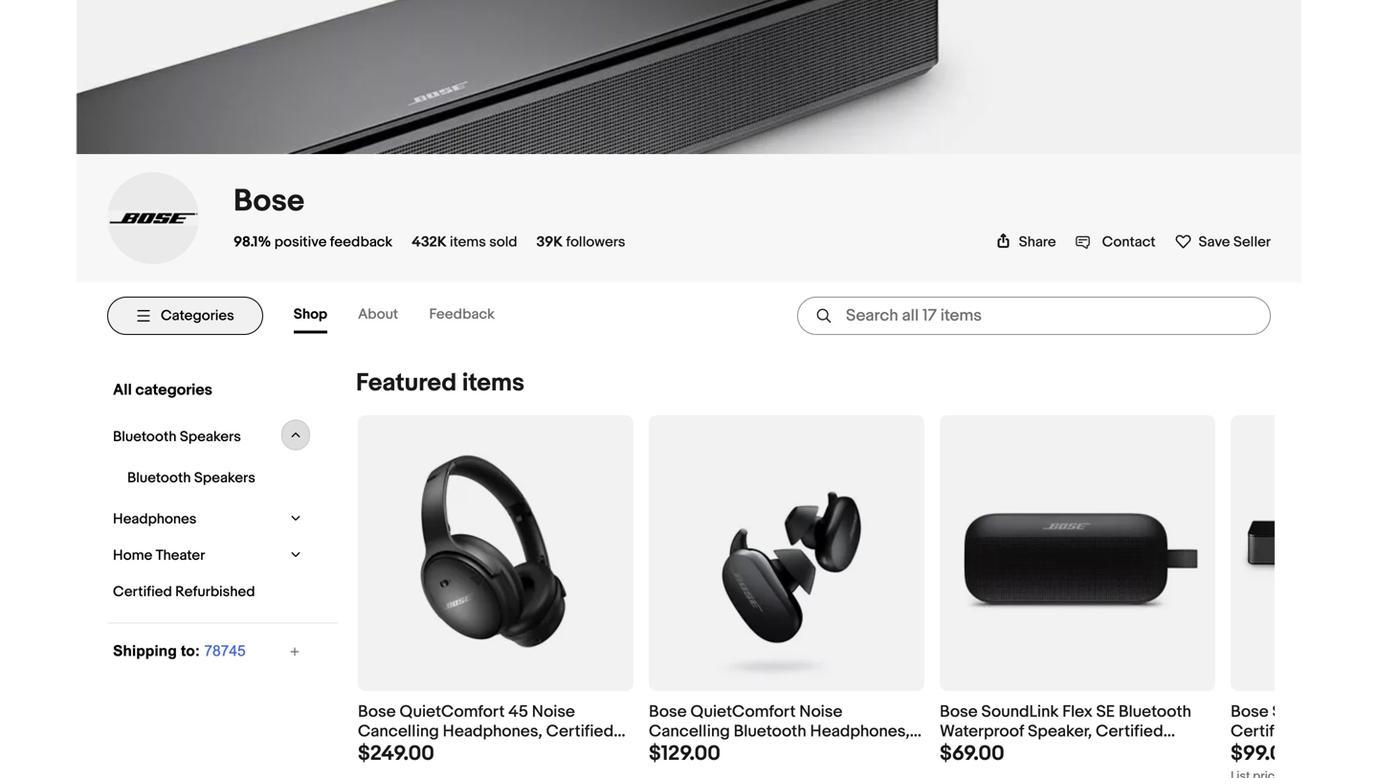 Task type: locate. For each thing, give the bounding box(es) containing it.
1 cancelling from the left
[[358, 722, 439, 742]]

featured items
[[356, 368, 525, 398]]

bluetooth speakers down categories
[[113, 428, 241, 445]]

items
[[450, 233, 486, 251], [462, 368, 525, 398]]

bluetooth right 'se'
[[1119, 702, 1191, 722]]

1 noise from the left
[[532, 702, 575, 722]]

tab list
[[294, 298, 525, 333]]

0 horizontal spatial cancelling
[[358, 722, 439, 742]]

contact link
[[1075, 233, 1156, 251]]

refurbished inside bose quietcomfort noise cancelling bluetooth headphones, certified refurbished
[[720, 742, 811, 762]]

$249.00
[[358, 741, 434, 766]]

bose left solo
[[1231, 702, 1269, 722]]

bose soundlink flex se bluetooth waterproof speaker, certified refurbished
[[940, 702, 1191, 762]]

bluetooth inside bose quietcomfort noise cancelling bluetooth headphones, certified refurbished
[[734, 722, 806, 742]]

home theater
[[113, 547, 205, 564]]

Search all 17 items field
[[797, 297, 1271, 335]]

to:
[[181, 643, 200, 659]]

contact
[[1102, 233, 1156, 251]]

certified refurbished link
[[108, 578, 295, 605]]

shipping
[[113, 643, 177, 659]]

cancelling inside bose quietcomfort noise cancelling bluetooth headphones, certified refurbished
[[649, 722, 730, 742]]

certified
[[113, 583, 172, 600], [546, 722, 614, 742], [1096, 722, 1163, 742], [649, 742, 716, 762]]

headphones, for $249.00
[[443, 722, 542, 742]]

bose soundlink flex se bluetooth waterproof speaker, certified refurbished button
[[940, 702, 1215, 762]]

save seller button
[[1175, 232, 1271, 251]]

0 horizontal spatial headphones,
[[443, 722, 542, 742]]

bose up the 98.1%
[[234, 183, 305, 220]]

headphones
[[113, 510, 197, 528]]

quietcomfort inside bose quietcomfort noise cancelling bluetooth headphones, certified refurbished
[[690, 702, 796, 722]]

bose solo soundbar button
[[1231, 702, 1378, 742]]

refurbished inside certified refurbished link
[[175, 583, 255, 600]]

1 headphones, from the left
[[443, 722, 542, 742]]

cancelling inside the bose quietcomfort 45 noise cancelling headphones, certified refurbished
[[358, 722, 439, 742]]

2 cancelling from the left
[[649, 722, 730, 742]]

1 quietcomfort from the left
[[400, 702, 505, 722]]

refurbished inside bose soundlink flex se bluetooth waterproof speaker, certified refurbished
[[940, 742, 1031, 762]]

0 vertical spatial items
[[450, 233, 486, 251]]

quietcomfort up $129.00
[[690, 702, 796, 722]]

quietcomfort
[[400, 702, 505, 722], [690, 702, 796, 722]]

45
[[508, 702, 528, 722]]

39k
[[536, 233, 563, 251]]

1 vertical spatial items
[[462, 368, 525, 398]]

noise inside the bose quietcomfort 45 noise cancelling headphones, certified refurbished
[[532, 702, 575, 722]]

1 horizontal spatial noise
[[799, 702, 843, 722]]

noise
[[532, 702, 575, 722], [799, 702, 843, 722]]

quietcomfort left 45
[[400, 702, 505, 722]]

bose up $249.00
[[358, 702, 396, 722]]

quietcomfort inside the bose quietcomfort 45 noise cancelling headphones, certified refurbished
[[400, 702, 505, 722]]

bose up $69.00
[[940, 702, 978, 722]]

speakers down 'all categories' link
[[180, 428, 241, 445]]

certified inside the bose quietcomfort 45 noise cancelling headphones, certified refurbished
[[546, 722, 614, 742]]

0 horizontal spatial quietcomfort
[[400, 702, 505, 722]]

bose up $129.00
[[649, 702, 687, 722]]

save seller
[[1199, 233, 1271, 251]]

headphones,
[[443, 722, 542, 742], [810, 722, 910, 742]]

1 vertical spatial bluetooth speakers link
[[122, 465, 296, 491]]

bose inside the bose quietcomfort 45 noise cancelling headphones, certified refurbished
[[358, 702, 396, 722]]

certified refurbished
[[113, 583, 255, 600]]

bose image
[[107, 211, 199, 226]]

certified inside bose quietcomfort noise cancelling bluetooth headphones, certified refurbished
[[649, 742, 716, 762]]

bluetooth down all categories
[[113, 428, 177, 445]]

bluetooth speakers link
[[108, 423, 282, 450], [122, 465, 296, 491]]

bose for $69.00
[[940, 702, 978, 722]]

bluetooth speakers link down 'all categories' link
[[108, 423, 282, 450]]

feedback
[[429, 306, 495, 323]]

$69.00
[[940, 741, 1005, 766]]

bluetooth up headphones
[[127, 469, 191, 487]]

home
[[113, 547, 152, 564]]

$99.00
[[1231, 741, 1296, 766]]

2 headphones, from the left
[[810, 722, 910, 742]]

1 horizontal spatial cancelling
[[649, 722, 730, 742]]

waterproof
[[940, 722, 1024, 742]]

all categories
[[113, 381, 212, 399]]

bluetooth speakers link up headphones link
[[122, 465, 296, 491]]

2 noise from the left
[[799, 702, 843, 722]]

98.1% positive feedback
[[234, 233, 393, 251]]

noise inside bose quietcomfort noise cancelling bluetooth headphones, certified refurbished
[[799, 702, 843, 722]]

items down feedback
[[462, 368, 525, 398]]

all
[[113, 381, 132, 399]]

shipping to: 78745
[[113, 643, 246, 659]]

shop
[[294, 306, 327, 323]]

bose inside bose quietcomfort noise cancelling bluetooth headphones, certified refurbished
[[649, 702, 687, 722]]

bose quietcomfort 45 noise cancelling headphones, certified refurbished
[[358, 702, 614, 762]]

1 horizontal spatial quietcomfort
[[690, 702, 796, 722]]

quietcomfort for $129.00
[[690, 702, 796, 722]]

bose
[[234, 183, 305, 220], [358, 702, 396, 722], [649, 702, 687, 722], [940, 702, 978, 722], [1231, 702, 1269, 722]]

items inside "tab panel"
[[462, 368, 525, 398]]

0 horizontal spatial noise
[[532, 702, 575, 722]]

cancelling
[[358, 722, 439, 742], [649, 722, 730, 742]]

headphones, for $129.00
[[810, 722, 910, 742]]

bluetooth speakers up headphones link
[[127, 469, 255, 487]]

positive
[[274, 233, 327, 251]]

bluetooth speakers
[[113, 428, 241, 445], [127, 469, 255, 487]]

solo
[[1272, 702, 1306, 722]]

about
[[358, 306, 398, 323]]

bose inside bose soundlink flex se bluetooth waterproof speaker, certified refurbished
[[940, 702, 978, 722]]

se
[[1096, 702, 1115, 722]]

98.1%
[[234, 233, 271, 251]]

bose for $129.00
[[649, 702, 687, 722]]

432k items sold
[[412, 233, 517, 251]]

share
[[1019, 233, 1056, 251]]

bose for $249.00
[[358, 702, 396, 722]]

speakers up headphones link
[[194, 469, 255, 487]]

headphones, inside bose quietcomfort noise cancelling bluetooth headphones, certified refurbished
[[810, 722, 910, 742]]

bluetooth right $129.00
[[734, 722, 806, 742]]

share button
[[996, 233, 1056, 251]]

headphones, inside the bose quietcomfort 45 noise cancelling headphones, certified refurbished
[[443, 722, 542, 742]]

speakers
[[180, 428, 241, 445], [194, 469, 255, 487]]

items left sold
[[450, 233, 486, 251]]

bluetooth
[[113, 428, 177, 445], [127, 469, 191, 487], [1119, 702, 1191, 722], [734, 722, 806, 742]]

seller
[[1233, 233, 1271, 251]]

2 quietcomfort from the left
[[690, 702, 796, 722]]

$129.00
[[649, 741, 721, 766]]

bose quietcomfort 45 noise cancelling headphones, certified refurbished button
[[358, 702, 634, 762]]

categories
[[135, 381, 212, 399]]

refurbished
[[175, 583, 255, 600], [358, 742, 449, 762], [720, 742, 811, 762], [940, 742, 1031, 762]]

tab list containing shop
[[294, 298, 525, 333]]

sold
[[489, 233, 517, 251]]

categories
[[161, 307, 234, 324]]

refurbished inside the bose quietcomfort 45 noise cancelling headphones, certified refurbished
[[358, 742, 449, 762]]

categories button
[[107, 297, 263, 335]]

1 horizontal spatial headphones,
[[810, 722, 910, 742]]



Task type: describe. For each thing, give the bounding box(es) containing it.
soundlink
[[981, 702, 1059, 722]]

featured items tab panel
[[107, 349, 1378, 778]]

bose quietcomfort noise cancelling bluetooth headphones, certified refurbished button
[[649, 702, 924, 762]]

home theater link
[[108, 542, 282, 569]]

speaker,
[[1028, 722, 1092, 742]]

bose quietcomfort noise cancelling bluetooth headphones, certified refurbished
[[649, 702, 910, 762]]

soundbar
[[1309, 702, 1378, 722]]

items for 432k
[[450, 233, 486, 251]]

headphones link
[[108, 506, 282, 532]]

followers
[[566, 233, 625, 251]]

1 vertical spatial speakers
[[194, 469, 255, 487]]

0 vertical spatial bluetooth speakers
[[113, 428, 241, 445]]

bose solo soundbar
[[1231, 702, 1378, 742]]

bluetooth inside bose soundlink flex se bluetooth waterproof speaker, certified refurbished
[[1119, 702, 1191, 722]]

39k followers
[[536, 233, 625, 251]]

bose solo soundbar ii home theater, certified refurbished : quick view image
[[1231, 450, 1378, 656]]

bose quietcomfort noise cancelling bluetooth headphones, certified refurbished : quick view image
[[683, 415, 890, 691]]

certified inside bose soundlink flex se bluetooth waterproof speaker, certified refurbished
[[1096, 722, 1163, 742]]

quietcomfort for $249.00
[[400, 702, 505, 722]]

save
[[1199, 233, 1230, 251]]

1 vertical spatial bluetooth speakers
[[127, 469, 255, 487]]

all categories link
[[108, 376, 301, 404]]

flex
[[1062, 702, 1093, 722]]

bose link
[[234, 183, 305, 220]]

feedback
[[330, 233, 393, 251]]

bose quietcomfort 45 noise cancelling headphones, certified refurbished : quick view image
[[358, 450, 634, 656]]

bose soundlink flex se bluetooth waterproof speaker, certified refurbished : quick view image
[[940, 450, 1215, 656]]

432k
[[412, 233, 447, 251]]

featured
[[356, 368, 457, 398]]

bose inside bose solo soundbar
[[1231, 702, 1269, 722]]

theater
[[156, 547, 205, 564]]

0 vertical spatial speakers
[[180, 428, 241, 445]]

items for featured
[[462, 368, 525, 398]]

78745
[[204, 643, 246, 659]]

0 vertical spatial bluetooth speakers link
[[108, 423, 282, 450]]



Task type: vqa. For each thing, say whether or not it's contained in the screenshot.
the rightmost ebay
no



